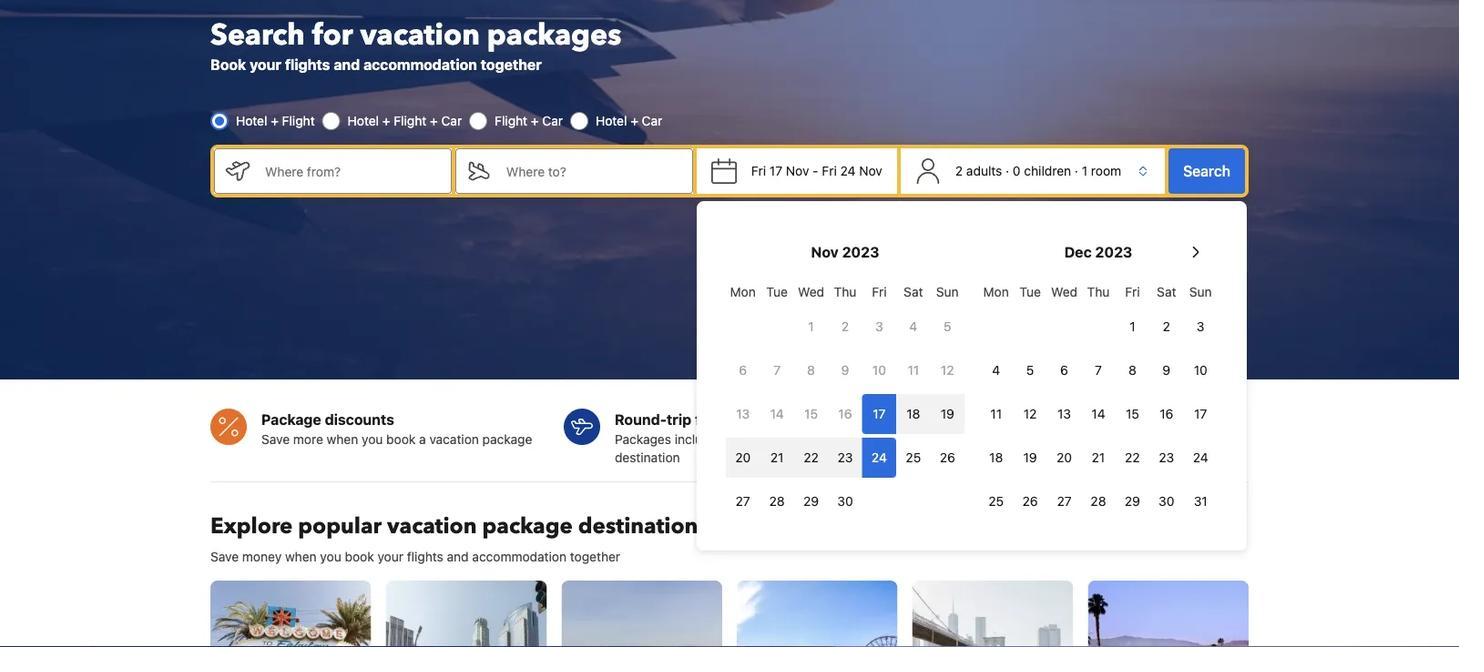 Task type: vqa. For each thing, say whether or not it's contained in the screenshot.


Task type: locate. For each thing, give the bounding box(es) containing it.
0 horizontal spatial 10
[[873, 363, 886, 378]]

17 for 17 dec 2023 checkbox
[[1195, 407, 1208, 422]]

9 for '9' checkbox
[[842, 363, 850, 378]]

14
[[770, 407, 784, 422], [1092, 407, 1106, 422]]

15 inside checkbox
[[1126, 407, 1140, 422]]

search inside button
[[1184, 163, 1231, 180]]

22 down from
[[804, 451, 819, 466]]

nov
[[786, 164, 809, 179], [860, 164, 883, 179], [811, 244, 839, 261]]

12 right 11 option
[[941, 363, 955, 378]]

26 Dec 2023 checkbox
[[1014, 482, 1048, 522]]

27 left 28 dec 2023 checkbox
[[1057, 494, 1072, 509]]

vacation down a
[[387, 512, 477, 542]]

1 left 2 nov 2023 checkbox
[[809, 319, 814, 334]]

hotel + flight
[[236, 114, 315, 129]]

24 right -
[[841, 164, 856, 179]]

0 vertical spatial accommodation
[[364, 56, 477, 73]]

3
[[876, 319, 884, 334], [1197, 319, 1205, 334]]

1 horizontal spatial 8
[[1129, 363, 1137, 378]]

search
[[210, 16, 305, 55], [1184, 163, 1231, 180]]

0 vertical spatial book
[[386, 432, 416, 447]]

6 Dec 2023 checkbox
[[1048, 351, 1082, 391]]

0 horizontal spatial 23
[[838, 451, 853, 466]]

1 23 from the left
[[838, 451, 853, 466]]

10 left 11 option
[[873, 363, 886, 378]]

0 horizontal spatial tue
[[767, 285, 788, 300]]

1 20 from the left
[[736, 451, 751, 466]]

2 right 1 nov 2023 checkbox at the right
[[842, 319, 849, 334]]

1 horizontal spatial 30
[[1159, 494, 1175, 509]]

2 tue from the left
[[1020, 285, 1041, 300]]

0 horizontal spatial when
[[285, 550, 317, 565]]

when right money
[[285, 550, 317, 565]]

2 22 from the left
[[1125, 451, 1141, 466]]

1 horizontal spatial grid
[[980, 274, 1218, 522]]

wed for nov 2023
[[798, 285, 825, 300]]

1 horizontal spatial hotel
[[348, 114, 379, 129]]

2 10 from the left
[[1194, 363, 1208, 378]]

21 right 20 dec 2023 checkbox on the right of page
[[1092, 451, 1106, 466]]

8 Nov 2023 checkbox
[[794, 351, 828, 391]]

0 horizontal spatial 26
[[940, 451, 956, 466]]

21 inside option
[[771, 451, 784, 466]]

20 inside 20 option
[[736, 451, 751, 466]]

1 sun from the left
[[937, 285, 959, 300]]

from
[[802, 432, 829, 447]]

for
[[312, 16, 353, 55]]

vacation right a
[[430, 432, 479, 447]]

fri up 1 dec 2023 option
[[1125, 285, 1140, 300]]

15 right "14" option
[[1126, 407, 1140, 422]]

18 for 18 dec 2023 option
[[990, 451, 1003, 466]]

1 horizontal spatial 16
[[1160, 407, 1174, 422]]

2 23 from the left
[[1159, 451, 1175, 466]]

25
[[906, 451, 921, 466], [989, 494, 1004, 509]]

8 left 9 checkbox
[[1129, 363, 1137, 378]]

13
[[736, 407, 750, 422], [1058, 407, 1072, 422]]

24 Nov 2023 checkbox
[[863, 438, 897, 478]]

20 right 19 option
[[1057, 451, 1072, 466]]

flight
[[282, 114, 315, 129], [394, 114, 427, 129], [495, 114, 528, 129]]

0 horizontal spatial your
[[250, 56, 282, 73]]

1 horizontal spatial 12
[[1024, 407, 1037, 422]]

30 Nov 2023 checkbox
[[828, 482, 863, 522]]

24 inside "option"
[[1193, 451, 1209, 466]]

23 right 22 checkbox
[[838, 451, 853, 466]]

5 inside checkbox
[[1027, 363, 1035, 378]]

17 inside option
[[873, 407, 886, 422]]

wed
[[798, 285, 825, 300], [1052, 285, 1078, 300]]

11 right the no
[[991, 407, 1002, 422]]

9 Dec 2023 checkbox
[[1150, 351, 1184, 391]]

0 horizontal spatial flight
[[282, 114, 315, 129]]

19 inside option
[[1024, 451, 1038, 466]]

+
[[271, 114, 279, 129], [383, 114, 390, 129], [430, 114, 438, 129], [531, 114, 539, 129], [631, 114, 639, 129]]

is
[[1167, 432, 1176, 447]]

9 right 8 option
[[1163, 363, 1171, 378]]

nov 2023
[[811, 244, 880, 261]]

hotel for hotel + flight + car
[[348, 114, 379, 129]]

21 for 21 nov 2023 option
[[771, 451, 784, 466]]

1 horizontal spatial sun
[[1190, 285, 1212, 300]]

tue for nov
[[767, 285, 788, 300]]

1 horizontal spatial 10
[[1194, 363, 1208, 378]]

1 2023 from the left
[[842, 244, 880, 261]]

3 + from the left
[[430, 114, 438, 129]]

22 for 22 checkbox
[[804, 451, 819, 466]]

2 thu from the left
[[1088, 285, 1110, 300]]

30
[[838, 494, 853, 509], [1159, 494, 1175, 509]]

2 9 from the left
[[1163, 363, 1171, 378]]

1 horizontal spatial together
[[570, 550, 621, 565]]

29 for 29 nov 2023 checkbox
[[804, 494, 819, 509]]

together down packages
[[481, 56, 542, 73]]

together inside the search for vacation packages book your flights and accommodation together
[[481, 56, 542, 73]]

2
[[956, 164, 963, 179], [842, 319, 849, 334], [1163, 319, 1171, 334]]

3 inside checkbox
[[1197, 319, 1205, 334]]

0 horizontal spatial car
[[441, 114, 462, 129]]

17
[[770, 164, 783, 179], [873, 407, 886, 422], [1195, 407, 1208, 422]]

17 cell
[[863, 391, 897, 435]]

0 horizontal spatial 27
[[736, 494, 751, 509]]

0 vertical spatial when
[[327, 432, 358, 447]]

6 Nov 2023 checkbox
[[726, 351, 760, 391]]

4 inside checkbox
[[910, 319, 918, 334]]

· right "children"
[[1075, 164, 1079, 179]]

sun up 3 checkbox
[[1190, 285, 1212, 300]]

0 horizontal spatial mon
[[730, 285, 756, 300]]

1 27 from the left
[[736, 494, 751, 509]]

13 right 12 dec 2023 checkbox
[[1058, 407, 1072, 422]]

28
[[770, 494, 785, 509], [1091, 494, 1107, 509]]

0 horizontal spatial sat
[[904, 285, 923, 300]]

1 flight from the left
[[282, 114, 315, 129]]

24 right 23 "checkbox"
[[1193, 451, 1209, 466]]

2 28 from the left
[[1091, 494, 1107, 509]]

0 horizontal spatial 29
[[804, 494, 819, 509]]

book inside explore popular vacation package destinations save money when you book your flights and accommodation together
[[345, 550, 374, 565]]

hidden
[[992, 411, 1040, 429]]

3 hotel from the left
[[596, 114, 627, 129]]

2 inside 2 dec 2023 "checkbox"
[[1163, 319, 1171, 334]]

1 horizontal spatial 14
[[1092, 407, 1106, 422]]

1 horizontal spatial included
[[1021, 432, 1072, 447]]

grid
[[726, 274, 965, 522], [980, 274, 1218, 522]]

18 Nov 2023 checkbox
[[897, 395, 931, 435]]

1 28 from the left
[[770, 494, 785, 509]]

package
[[483, 432, 532, 447], [483, 512, 573, 542]]

2 20 from the left
[[1057, 451, 1072, 466]]

3 car from the left
[[642, 114, 663, 129]]

16 inside checkbox
[[1160, 407, 1174, 422]]

22 Dec 2023 checkbox
[[1116, 438, 1150, 478]]

1 15 from the left
[[805, 407, 818, 422]]

1 vertical spatial 12
[[1024, 407, 1037, 422]]

mon up 6 option
[[730, 285, 756, 300]]

16 right 15 option
[[839, 407, 852, 422]]

21 inside option
[[1092, 451, 1106, 466]]

hotel for hotel + flight
[[236, 114, 267, 129]]

thu up 2 nov 2023 checkbox
[[834, 285, 857, 300]]

3 flight from the left
[[495, 114, 528, 129]]

13 Dec 2023 checkbox
[[1048, 395, 1082, 435]]

0 horizontal spatial 30
[[838, 494, 853, 509]]

1 tue from the left
[[767, 285, 788, 300]]

flight for hotel + flight
[[282, 114, 315, 129]]

0 horizontal spatial 22
[[804, 451, 819, 466]]

1 vertical spatial 11
[[991, 407, 1002, 422]]

1 inside option
[[1130, 319, 1136, 334]]

book
[[210, 56, 246, 73]]

when down discounts
[[327, 432, 358, 447]]

0 horizontal spatial 2023
[[842, 244, 880, 261]]

tue up the "5 dec 2023" checkbox
[[1020, 285, 1041, 300]]

2 left 'adults'
[[956, 164, 963, 179]]

1 hotel from the left
[[236, 114, 267, 129]]

0 horizontal spatial included
[[744, 411, 805, 429]]

2 27 from the left
[[1057, 494, 1072, 509]]

1 thu from the left
[[834, 285, 857, 300]]

1 left room
[[1082, 164, 1088, 179]]

5 for the "5 dec 2023" checkbox
[[1027, 363, 1035, 378]]

tue up 7 nov 2023 checkbox
[[767, 285, 788, 300]]

30 inside 30 nov 2023 option
[[838, 494, 853, 509]]

1 mon from the left
[[730, 285, 756, 300]]

together
[[481, 56, 542, 73], [570, 550, 621, 565]]

12
[[941, 363, 955, 378], [1024, 407, 1037, 422]]

package discounts save more when you book a vacation package
[[262, 411, 532, 447]]

discounts
[[325, 411, 394, 429]]

20 Dec 2023 checkbox
[[1048, 438, 1082, 478]]

2 16 from the left
[[1160, 407, 1174, 422]]

0 horizontal spatial 5
[[944, 319, 952, 334]]

1 16 from the left
[[839, 407, 852, 422]]

0 horizontal spatial 11
[[908, 363, 920, 378]]

2 vertical spatial and
[[447, 550, 469, 565]]

0 horizontal spatial 16
[[839, 407, 852, 422]]

3 right 2 dec 2023 "checkbox"
[[1197, 319, 1205, 334]]

3 inside option
[[876, 319, 884, 334]]

1 vertical spatial included
[[1021, 432, 1072, 447]]

your right 'book'
[[250, 56, 282, 73]]

20 for 20 dec 2023 checkbox on the right of page
[[1057, 451, 1072, 466]]

0 vertical spatial and
[[334, 56, 360, 73]]

vacation inside the search for vacation packages book your flights and accommodation together
[[360, 16, 480, 55]]

0 horizontal spatial hotel
[[236, 114, 267, 129]]

0 vertical spatial 19
[[941, 407, 955, 422]]

23 inside 23 checkbox
[[838, 451, 853, 466]]

2 + from the left
[[383, 114, 390, 129]]

1 vertical spatial and
[[776, 432, 798, 447]]

2 15 from the left
[[1126, 407, 1140, 422]]

24 cell
[[863, 435, 897, 478]]

2 right 1 dec 2023 option
[[1163, 319, 1171, 334]]

1 horizontal spatial 28
[[1091, 494, 1107, 509]]

6
[[739, 363, 747, 378], [1061, 363, 1069, 378]]

9
[[842, 363, 850, 378], [1163, 363, 1171, 378]]

15
[[805, 407, 818, 422], [1126, 407, 1140, 422]]

2 7 from the left
[[1095, 363, 1102, 378]]

you inside package discounts save more when you book a vacation package
[[362, 432, 383, 447]]

11 right 10 checkbox
[[908, 363, 920, 378]]

7 inside 7 dec 2023 option
[[1095, 363, 1102, 378]]

1 horizontal spatial flight
[[394, 114, 427, 129]]

2 package from the top
[[483, 512, 573, 542]]

0 horizontal spatial 28
[[770, 494, 785, 509]]

8 for the 8 nov 2023 option
[[807, 363, 815, 378]]

2 21 from the left
[[1092, 451, 1106, 466]]

2 Nov 2023 checkbox
[[828, 307, 863, 347]]

0 vertical spatial vacation
[[360, 16, 480, 55]]

2 mon from the left
[[984, 285, 1009, 300]]

29 Nov 2023 checkbox
[[794, 482, 828, 522]]

16 for the 16 dec 2023 checkbox in the bottom right of the page
[[1160, 407, 1174, 422]]

5 for 5 nov 2023 option
[[944, 319, 952, 334]]

hotel up where to? field
[[596, 114, 627, 129]]

vacation
[[360, 16, 480, 55], [430, 432, 479, 447], [387, 512, 477, 542]]

0 vertical spatial together
[[481, 56, 542, 73]]

1 vertical spatial accommodation
[[472, 550, 567, 565]]

9 Nov 2023 checkbox
[[828, 351, 863, 391]]

2023 right dec
[[1096, 244, 1133, 261]]

2 sun from the left
[[1190, 285, 1212, 300]]

0 horizontal spatial 13
[[736, 407, 750, 422]]

and inside round-trip flights included packages include flights to and from your destination
[[776, 432, 798, 447]]

8 right 7 nov 2023 checkbox
[[807, 363, 815, 378]]

2 29 from the left
[[1125, 494, 1141, 509]]

money
[[242, 550, 282, 565]]

include
[[675, 432, 717, 447]]

·
[[1006, 164, 1010, 179], [1075, 164, 1079, 179]]

2 14 from the left
[[1092, 407, 1106, 422]]

nov up 1 nov 2023 checkbox at the right
[[811, 244, 839, 261]]

17 right 16 nov 2023 option
[[873, 407, 886, 422]]

28 for 28 dec 2023 checkbox
[[1091, 494, 1107, 509]]

1 horizontal spatial when
[[327, 432, 358, 447]]

0 horizontal spatial 17
[[770, 164, 783, 179]]

8 inside option
[[807, 363, 815, 378]]

what right is
[[1180, 432, 1208, 447]]

24 inside checkbox
[[872, 451, 887, 466]]

0 vertical spatial 11
[[908, 363, 920, 378]]

1 horizontal spatial 29
[[1125, 494, 1141, 509]]

2023
[[842, 244, 880, 261], [1096, 244, 1133, 261]]

accommodation inside explore popular vacation package destinations save money when you book your flights and accommodation together
[[472, 550, 567, 565]]

1 horizontal spatial 6
[[1061, 363, 1069, 378]]

1 wed from the left
[[798, 285, 825, 300]]

included up to at the bottom right of the page
[[744, 411, 805, 429]]

package inside package discounts save more when you book a vacation package
[[483, 432, 532, 447]]

19 for 19 checkbox
[[941, 407, 955, 422]]

21 down to at the bottom right of the page
[[771, 451, 784, 466]]

19 Nov 2023 checkbox
[[931, 395, 965, 435]]

fri right -
[[822, 164, 837, 179]]

grid for dec
[[980, 274, 1218, 522]]

24
[[841, 164, 856, 179], [872, 451, 887, 466], [1193, 451, 1209, 466]]

1 horizontal spatial 27
[[1057, 494, 1072, 509]]

3 right 2 nov 2023 checkbox
[[876, 319, 884, 334]]

your down popular
[[378, 550, 404, 565]]

17 right the 16 dec 2023 checkbox in the bottom right of the page
[[1195, 407, 1208, 422]]

1 horizontal spatial save
[[262, 432, 290, 447]]

more
[[293, 432, 323, 447]]

3 Nov 2023 checkbox
[[863, 307, 897, 347]]

car for hotel + car
[[642, 114, 663, 129]]

2 grid from the left
[[980, 274, 1218, 522]]

28 Nov 2023 checkbox
[[760, 482, 794, 522]]

22
[[804, 451, 819, 466], [1125, 451, 1141, 466]]

1 what from the left
[[1086, 432, 1114, 447]]

2 30 from the left
[[1159, 494, 1175, 509]]

sat up 2 dec 2023 "checkbox"
[[1157, 285, 1177, 300]]

11 inside "checkbox"
[[991, 407, 1002, 422]]

2 adults · 0 children · 1 room
[[956, 164, 1122, 179]]

1 horizontal spatial wed
[[1052, 285, 1078, 300]]

26 Nov 2023 checkbox
[[931, 438, 965, 478]]

car
[[441, 114, 462, 129], [542, 114, 563, 129], [642, 114, 663, 129]]

1 left 2 dec 2023 "checkbox"
[[1130, 319, 1136, 334]]

29 inside checkbox
[[804, 494, 819, 509]]

explore popular vacation package destinations save money when you book your flights and accommodation together
[[210, 512, 709, 565]]

20 inside 20 dec 2023 checkbox
[[1057, 451, 1072, 466]]

2 what from the left
[[1180, 432, 1208, 447]]

18 inside 18 nov 2023 option
[[907, 407, 921, 422]]

27
[[736, 494, 751, 509], [1057, 494, 1072, 509]]

book down popular
[[345, 550, 374, 565]]

5 inside option
[[944, 319, 952, 334]]

1 vertical spatial 18
[[990, 451, 1003, 466]]

you
[[362, 432, 383, 447], [1118, 432, 1139, 447], [1212, 432, 1233, 447], [320, 550, 341, 565]]

7 Nov 2023 checkbox
[[760, 351, 794, 391]]

car for flight + car
[[542, 114, 563, 129]]

20 left 21 nov 2023 option
[[736, 451, 751, 466]]

20
[[736, 451, 751, 466], [1057, 451, 1072, 466]]

packages
[[615, 432, 671, 447]]

0 horizontal spatial 1
[[809, 319, 814, 334]]

your for packages
[[832, 432, 858, 447]]

0 horizontal spatial wed
[[798, 285, 825, 300]]

0 vertical spatial 4
[[910, 319, 918, 334]]

14 inside 14 nov 2023 option
[[770, 407, 784, 422]]

nov left -
[[786, 164, 809, 179]]

and inside explore popular vacation package destinations save money when you book your flights and accommodation together
[[447, 550, 469, 565]]

29 right 28 checkbox in the right bottom of the page
[[804, 494, 819, 509]]

you left see
[[1118, 432, 1139, 447]]

2 vertical spatial your
[[378, 550, 404, 565]]

2 8 from the left
[[1129, 363, 1137, 378]]

2 for nov 2023
[[842, 319, 849, 334]]

1 for nov 2023
[[809, 319, 814, 334]]

1 horizontal spatial 21
[[1092, 451, 1106, 466]]

1 22 from the left
[[804, 451, 819, 466]]

21
[[771, 451, 784, 466], [1092, 451, 1106, 466]]

28 inside checkbox
[[770, 494, 785, 509]]

1 horizontal spatial book
[[386, 432, 416, 447]]

18 right pay on the right of the page
[[990, 451, 1003, 466]]

grid for nov
[[726, 274, 965, 522]]

8 Dec 2023 checkbox
[[1116, 351, 1150, 391]]

4 left the "5 dec 2023" checkbox
[[993, 363, 1001, 378]]

28 inside checkbox
[[1091, 494, 1107, 509]]

2 inside 2 nov 2023 checkbox
[[842, 319, 849, 334]]

1 inside checkbox
[[809, 319, 814, 334]]

your inside explore popular vacation package destinations save money when you book your flights and accommodation together
[[378, 550, 404, 565]]

flights
[[285, 56, 330, 73], [695, 411, 741, 429], [721, 432, 757, 447], [407, 550, 444, 565]]

2 13 from the left
[[1058, 407, 1072, 422]]

1 14 from the left
[[770, 407, 784, 422]]

23
[[838, 451, 853, 466], [1159, 451, 1175, 466]]

6 left 7 dec 2023 option
[[1061, 363, 1069, 378]]

14 for 14 nov 2023 option
[[770, 407, 784, 422]]

0 vertical spatial 5
[[944, 319, 952, 334]]

11
[[908, 363, 920, 378], [991, 407, 1002, 422]]

13 for 13 nov 2023 checkbox
[[736, 407, 750, 422]]

15 inside option
[[805, 407, 818, 422]]

12 inside option
[[941, 363, 955, 378]]

0 horizontal spatial grid
[[726, 274, 965, 522]]

0 horizontal spatial and
[[334, 56, 360, 73]]

19 left the no
[[941, 407, 955, 422]]

wed up 1 nov 2023 checkbox at the right
[[798, 285, 825, 300]]

29 inside option
[[1125, 494, 1141, 509]]

1 horizontal spatial your
[[378, 550, 404, 565]]

· left 0
[[1006, 164, 1010, 179]]

13 left 14 nov 2023 option
[[736, 407, 750, 422]]

thu
[[834, 285, 857, 300], [1088, 285, 1110, 300]]

16
[[839, 407, 852, 422], [1160, 407, 1174, 422]]

1 horizontal spatial 24
[[872, 451, 887, 466]]

5 right 4 checkbox
[[944, 319, 952, 334]]

dec
[[1065, 244, 1092, 261]]

18 for 18 nov 2023 option
[[907, 407, 921, 422]]

1 vertical spatial search
[[1184, 163, 1231, 180]]

20 for 20 option
[[736, 451, 751, 466]]

0 horizontal spatial 2
[[842, 319, 849, 334]]

4 + from the left
[[531, 114, 539, 129]]

12 inside checkbox
[[1024, 407, 1037, 422]]

2 wed from the left
[[1052, 285, 1078, 300]]

0 horizontal spatial sun
[[937, 285, 959, 300]]

1 horizontal spatial 3
[[1197, 319, 1205, 334]]

12 Nov 2023 checkbox
[[931, 351, 965, 391]]

4 for 4 option
[[993, 363, 1001, 378]]

2 sat from the left
[[1157, 285, 1177, 300]]

18 inside 18 dec 2023 option
[[990, 451, 1003, 466]]

1 vertical spatial book
[[345, 550, 374, 565]]

thu down dec 2023
[[1088, 285, 1110, 300]]

hotel up where from? field on the left of the page
[[348, 114, 379, 129]]

0 horizontal spatial 24
[[841, 164, 856, 179]]

accommodation
[[364, 56, 477, 73], [472, 550, 567, 565]]

4 right '3 nov 2023' option
[[910, 319, 918, 334]]

31
[[1194, 494, 1208, 509]]

0 vertical spatial save
[[262, 432, 290, 447]]

1 grid from the left
[[726, 274, 965, 522]]

hotel
[[236, 114, 267, 129], [348, 114, 379, 129], [596, 114, 627, 129]]

nov right -
[[860, 164, 883, 179]]

sat up 4 checkbox
[[904, 285, 923, 300]]

mon
[[730, 285, 756, 300], [984, 285, 1009, 300]]

0 horizontal spatial 4
[[910, 319, 918, 334]]

27 Nov 2023 checkbox
[[726, 482, 760, 522]]

2 horizontal spatial 1
[[1130, 319, 1136, 334]]

1 sat from the left
[[904, 285, 923, 300]]

23 down is
[[1159, 451, 1175, 466]]

mon up 4 option
[[984, 285, 1009, 300]]

5
[[944, 319, 952, 334], [1027, 363, 1035, 378]]

7 inside 7 nov 2023 checkbox
[[774, 363, 781, 378]]

1 13 from the left
[[736, 407, 750, 422]]

22 inside 'option'
[[1125, 451, 1141, 466]]

30 right 29 nov 2023 checkbox
[[838, 494, 853, 509]]

1 vertical spatial vacation
[[430, 432, 479, 447]]

7
[[774, 363, 781, 378], [1095, 363, 1102, 378]]

1 vertical spatial save
[[210, 550, 239, 565]]

10 right 9 checkbox
[[1194, 363, 1208, 378]]

1 · from the left
[[1006, 164, 1010, 179]]

1 9 from the left
[[842, 363, 850, 378]]

19 for 19 option
[[1024, 451, 1038, 466]]

16 inside option
[[839, 407, 852, 422]]

22 right 21 dec 2023 option
[[1125, 451, 1141, 466]]

2 flight from the left
[[394, 114, 427, 129]]

save down 'package'
[[262, 432, 290, 447]]

18
[[907, 407, 921, 422], [990, 451, 1003, 466]]

12 left fees
[[1024, 407, 1037, 422]]

14 inside "14" option
[[1092, 407, 1106, 422]]

23 inside 23 "checkbox"
[[1159, 451, 1175, 466]]

0 horizontal spatial save
[[210, 550, 239, 565]]

5 Nov 2023 checkbox
[[931, 307, 965, 347]]

25 Nov 2023 checkbox
[[897, 438, 931, 478]]

4 for 4 checkbox
[[910, 319, 918, 334]]

wed for dec 2023
[[1052, 285, 1078, 300]]

2 car from the left
[[542, 114, 563, 129]]

book
[[386, 432, 416, 447], [345, 550, 374, 565]]

2 for dec 2023
[[1163, 319, 1171, 334]]

you down popular
[[320, 550, 341, 565]]

2 Dec 2023 checkbox
[[1150, 307, 1184, 347]]

21 for 21 dec 2023 option
[[1092, 451, 1106, 466]]

0 horizontal spatial 9
[[842, 363, 850, 378]]

10 Nov 2023 checkbox
[[863, 351, 897, 391]]

25 right "24 nov 2023" checkbox
[[906, 451, 921, 466]]

17 left -
[[770, 164, 783, 179]]

wed down dec
[[1052, 285, 1078, 300]]

4 inside option
[[993, 363, 1001, 378]]

1 horizontal spatial and
[[447, 550, 469, 565]]

0 horizontal spatial 7
[[774, 363, 781, 378]]

a
[[419, 432, 426, 447]]

1 + from the left
[[271, 114, 279, 129]]

when
[[327, 432, 358, 447], [285, 550, 317, 565]]

2 horizontal spatial 24
[[1193, 451, 1209, 466]]

search inside the search for vacation packages book your flights and accommodation together
[[210, 16, 305, 55]]

1 horizontal spatial 19
[[1024, 451, 1038, 466]]

together down destinations
[[570, 550, 621, 565]]

21 cell
[[760, 435, 794, 478]]

fri
[[752, 164, 766, 179], [822, 164, 837, 179], [872, 285, 887, 300], [1125, 285, 1140, 300]]

no hidden fees all taxes included – what you see is what you pay
[[969, 411, 1233, 466]]

28 right 27 option
[[770, 494, 785, 509]]

23 Dec 2023 checkbox
[[1150, 438, 1184, 478]]

1 horizontal spatial 25
[[989, 494, 1004, 509]]

13 inside 13 nov 2023 checkbox
[[736, 407, 750, 422]]

2 3 from the left
[[1197, 319, 1205, 334]]

1 vertical spatial your
[[832, 432, 858, 447]]

1 horizontal spatial 4
[[993, 363, 1001, 378]]

what
[[1086, 432, 1114, 447], [1180, 432, 1208, 447]]

11 inside option
[[908, 363, 920, 378]]

to
[[761, 432, 773, 447]]

round-trip flights included packages include flights to and from your destination
[[615, 411, 858, 466]]

25 inside '25 dec 2023' option
[[989, 494, 1004, 509]]

8
[[807, 363, 815, 378], [1129, 363, 1137, 378]]

vacation inside explore popular vacation package destinations save money when you book your flights and accommodation together
[[387, 512, 477, 542]]

1 29 from the left
[[804, 494, 819, 509]]

your
[[250, 56, 282, 73], [832, 432, 858, 447], [378, 550, 404, 565]]

1 horizontal spatial car
[[542, 114, 563, 129]]

included down fees
[[1021, 432, 1072, 447]]

30 inside 30 dec 2023 checkbox
[[1159, 494, 1175, 509]]

tue
[[767, 285, 788, 300], [1020, 285, 1041, 300]]

save left money
[[210, 550, 239, 565]]

22 inside checkbox
[[804, 451, 819, 466]]

18 right 17 nov 2023 option
[[907, 407, 921, 422]]

1 horizontal spatial tue
[[1020, 285, 1041, 300]]

23 for 23 "checkbox"
[[1159, 451, 1175, 466]]

1 car from the left
[[441, 114, 462, 129]]

1 30 from the left
[[838, 494, 853, 509]]

hotel down 'book'
[[236, 114, 267, 129]]

hotel for hotel + car
[[596, 114, 627, 129]]

1 6 from the left
[[739, 363, 747, 378]]

room
[[1091, 164, 1122, 179]]

29 right 28 dec 2023 checkbox
[[1125, 494, 1141, 509]]

21 Nov 2023 checkbox
[[760, 438, 794, 478]]

6 left 7 nov 2023 checkbox
[[739, 363, 747, 378]]

8 inside option
[[1129, 363, 1137, 378]]

26
[[940, 451, 956, 466], [1023, 494, 1038, 509]]

2023 up 2 nov 2023 checkbox
[[842, 244, 880, 261]]

save
[[262, 432, 290, 447], [210, 550, 239, 565]]

your for destinations
[[378, 550, 404, 565]]

18 cell
[[897, 391, 931, 435]]

2 hotel from the left
[[348, 114, 379, 129]]

7 for 7 nov 2023 checkbox
[[774, 363, 781, 378]]

5 + from the left
[[631, 114, 639, 129]]

0 horizontal spatial what
[[1086, 432, 1114, 447]]

included
[[744, 411, 805, 429], [1021, 432, 1072, 447]]

21 Dec 2023 checkbox
[[1082, 438, 1116, 478]]

flights inside explore popular vacation package destinations save money when you book your flights and accommodation together
[[407, 550, 444, 565]]

29
[[804, 494, 819, 509], [1125, 494, 1141, 509]]

1 21 from the left
[[771, 451, 784, 466]]

13 inside 13 checkbox
[[1058, 407, 1072, 422]]

15 up from
[[805, 407, 818, 422]]

tue for dec
[[1020, 285, 1041, 300]]

26 left pay on the right of the page
[[940, 451, 956, 466]]

sun
[[937, 285, 959, 300], [1190, 285, 1212, 300]]

1 7 from the left
[[774, 363, 781, 378]]

1
[[1082, 164, 1088, 179], [809, 319, 814, 334], [1130, 319, 1136, 334]]

30 right 29 option
[[1159, 494, 1175, 509]]

your right from
[[832, 432, 858, 447]]

1 3 from the left
[[876, 319, 884, 334]]

2 2023 from the left
[[1096, 244, 1133, 261]]

25 inside 25 checkbox
[[906, 451, 921, 466]]

and
[[334, 56, 360, 73], [776, 432, 798, 447], [447, 550, 469, 565]]

28 Dec 2023 checkbox
[[1082, 482, 1116, 522]]

20 Nov 2023 checkbox
[[726, 438, 760, 478]]

1 8 from the left
[[807, 363, 815, 378]]

2 horizontal spatial nov
[[860, 164, 883, 179]]

search for search for vacation packages book your flights and accommodation together
[[210, 16, 305, 55]]

0 vertical spatial 25
[[906, 451, 921, 466]]

19 inside checkbox
[[941, 407, 955, 422]]

flight for hotel + flight + car
[[394, 114, 427, 129]]

1 package from the top
[[483, 432, 532, 447]]

28 left 29 option
[[1091, 494, 1107, 509]]

24 for "24 nov 2023" checkbox
[[872, 451, 887, 466]]

sun up 5 nov 2023 option
[[937, 285, 959, 300]]

17 inside checkbox
[[1195, 407, 1208, 422]]

you down discounts
[[362, 432, 383, 447]]

0 vertical spatial package
[[483, 432, 532, 447]]

sat
[[904, 285, 923, 300], [1157, 285, 1177, 300]]

0 horizontal spatial 8
[[807, 363, 815, 378]]

vacation inside package discounts save more when you book a vacation package
[[430, 432, 479, 447]]

9 left 10 checkbox
[[842, 363, 850, 378]]

1 horizontal spatial 23
[[1159, 451, 1175, 466]]

19 right 18 dec 2023 option
[[1024, 451, 1038, 466]]

book inside package discounts save more when you book a vacation package
[[386, 432, 416, 447]]

your inside round-trip flights included packages include flights to and from your destination
[[832, 432, 858, 447]]

16 up is
[[1160, 407, 1174, 422]]

+ for hotel + car
[[631, 114, 639, 129]]

0 vertical spatial your
[[250, 56, 282, 73]]



Task type: describe. For each thing, give the bounding box(es) containing it.
search for vacation packages book your flights and accommodation together
[[210, 16, 622, 73]]

sat for dec 2023
[[1157, 285, 1177, 300]]

popular
[[298, 512, 382, 542]]

3 Dec 2023 checkbox
[[1184, 307, 1218, 347]]

pay
[[969, 451, 990, 466]]

included inside round-trip flights included packages include flights to and from your destination
[[744, 411, 805, 429]]

children
[[1024, 164, 1072, 179]]

-
[[813, 164, 819, 179]]

vacation for packages
[[360, 16, 480, 55]]

4 Nov 2023 checkbox
[[897, 307, 931, 347]]

search for search
[[1184, 163, 1231, 180]]

23 for 23 checkbox at bottom right
[[838, 451, 853, 466]]

18 Dec 2023 checkbox
[[980, 438, 1014, 478]]

17 Nov 2023 checkbox
[[863, 395, 897, 435]]

together inside explore popular vacation package destinations save money when you book your flights and accommodation together
[[570, 550, 621, 565]]

0 horizontal spatial nov
[[786, 164, 809, 179]]

22 Nov 2023 checkbox
[[794, 438, 828, 478]]

dec 2023
[[1065, 244, 1133, 261]]

7 for 7 dec 2023 option
[[1095, 363, 1102, 378]]

17 for 17 nov 2023 option
[[873, 407, 886, 422]]

10 Dec 2023 checkbox
[[1184, 351, 1218, 391]]

vacation for package
[[387, 512, 477, 542]]

no
[[969, 411, 988, 429]]

19 Dec 2023 checkbox
[[1014, 438, 1048, 478]]

package
[[262, 411, 321, 429]]

16 Dec 2023 checkbox
[[1150, 395, 1184, 435]]

11 Nov 2023 checkbox
[[897, 351, 931, 391]]

4 Dec 2023 checkbox
[[980, 351, 1014, 391]]

3 for nov 2023
[[876, 319, 884, 334]]

15 for 15 checkbox
[[1126, 407, 1140, 422]]

0
[[1013, 164, 1021, 179]]

hotel + car
[[596, 114, 663, 129]]

fri 17 nov - fri 24 nov
[[752, 164, 883, 179]]

23 Nov 2023 checkbox
[[828, 438, 863, 478]]

3 for dec 2023
[[1197, 319, 1205, 334]]

1 10 from the left
[[873, 363, 886, 378]]

sun for nov 2023
[[937, 285, 959, 300]]

12 Dec 2023 checkbox
[[1014, 395, 1048, 435]]

hotel + flight + car
[[348, 114, 462, 129]]

24 Dec 2023 checkbox
[[1184, 438, 1218, 478]]

30 for 30 nov 2023 option
[[838, 494, 853, 509]]

5 Dec 2023 checkbox
[[1014, 351, 1048, 391]]

2023 for nov 2023
[[842, 244, 880, 261]]

8 for 8 option
[[1129, 363, 1137, 378]]

and inside the search for vacation packages book your flights and accommodation together
[[334, 56, 360, 73]]

24 for 24 dec 2023 "option"
[[1193, 451, 1209, 466]]

22 for 22 dec 2023 'option'
[[1125, 451, 1141, 466]]

taxes
[[987, 432, 1018, 447]]

20 cell
[[726, 435, 760, 478]]

11 for 11 "checkbox"
[[991, 407, 1002, 422]]

28 for 28 checkbox in the right bottom of the page
[[770, 494, 785, 509]]

+ for hotel + flight + car
[[383, 114, 390, 129]]

22 cell
[[794, 435, 828, 478]]

fees
[[1044, 411, 1074, 429]]

sun for dec 2023
[[1190, 285, 1212, 300]]

15 for 15 option
[[805, 407, 818, 422]]

19 cell
[[931, 391, 965, 435]]

–
[[1075, 432, 1082, 447]]

7 Dec 2023 checkbox
[[1082, 351, 1116, 391]]

14 Nov 2023 checkbox
[[760, 395, 794, 435]]

mon for dec
[[984, 285, 1009, 300]]

flights inside the search for vacation packages book your flights and accommodation together
[[285, 56, 330, 73]]

mon for nov
[[730, 285, 756, 300]]

25 for 25 checkbox
[[906, 451, 921, 466]]

16 Nov 2023 checkbox
[[828, 395, 863, 435]]

12 for 12 dec 2023 checkbox
[[1024, 407, 1037, 422]]

adults
[[967, 164, 1003, 179]]

flight + car
[[495, 114, 563, 129]]

trip
[[667, 411, 692, 429]]

Where to? field
[[492, 149, 693, 194]]

27 for 27 option
[[736, 494, 751, 509]]

your inside the search for vacation packages book your flights and accommodation together
[[250, 56, 282, 73]]

14 Dec 2023 checkbox
[[1082, 395, 1116, 435]]

30 Dec 2023 checkbox
[[1150, 482, 1184, 522]]

30 for 30 dec 2023 checkbox at bottom
[[1159, 494, 1175, 509]]

2023 for dec 2023
[[1096, 244, 1133, 261]]

11 for 11 option
[[908, 363, 920, 378]]

14 for "14" option
[[1092, 407, 1106, 422]]

13 for 13 checkbox
[[1058, 407, 1072, 422]]

29 Dec 2023 checkbox
[[1116, 482, 1150, 522]]

27 for 27 option at the bottom of page
[[1057, 494, 1072, 509]]

1 Nov 2023 checkbox
[[794, 307, 828, 347]]

27 Dec 2023 checkbox
[[1048, 482, 1082, 522]]

16 for 16 nov 2023 option
[[839, 407, 852, 422]]

1 horizontal spatial nov
[[811, 244, 839, 261]]

see
[[1143, 432, 1163, 447]]

round-
[[615, 411, 667, 429]]

save inside package discounts save more when you book a vacation package
[[262, 432, 290, 447]]

12 for 12 nov 2023 option
[[941, 363, 955, 378]]

2 · from the left
[[1075, 164, 1079, 179]]

1 vertical spatial 26
[[1023, 494, 1038, 509]]

0 vertical spatial 26
[[940, 451, 956, 466]]

package inside explore popular vacation package destinations save money when you book your flights and accommodation together
[[483, 512, 573, 542]]

1 horizontal spatial 1
[[1082, 164, 1088, 179]]

explore
[[210, 512, 293, 542]]

fri up '3 nov 2023' option
[[872, 285, 887, 300]]

destinations
[[578, 512, 709, 542]]

+ for flight + car
[[531, 114, 539, 129]]

save inside explore popular vacation package destinations save money when you book your flights and accommodation together
[[210, 550, 239, 565]]

25 for '25 dec 2023' option
[[989, 494, 1004, 509]]

when inside package discounts save more when you book a vacation package
[[327, 432, 358, 447]]

2 6 from the left
[[1061, 363, 1069, 378]]

+ for hotel + flight
[[271, 114, 279, 129]]

destination
[[615, 451, 680, 466]]

included inside no hidden fees all taxes included – what you see is what you pay
[[1021, 432, 1072, 447]]

11 Dec 2023 checkbox
[[980, 395, 1014, 435]]

Where from? field
[[251, 149, 452, 194]]

15 Dec 2023 checkbox
[[1116, 395, 1150, 435]]

accommodation inside the search for vacation packages book your flights and accommodation together
[[364, 56, 477, 73]]

1 horizontal spatial 2
[[956, 164, 963, 179]]

31 Dec 2023 checkbox
[[1184, 482, 1218, 522]]

when inside explore popular vacation package destinations save money when you book your flights and accommodation together
[[285, 550, 317, 565]]

1 for dec 2023
[[1130, 319, 1136, 334]]

23 cell
[[828, 435, 863, 478]]

all
[[969, 432, 983, 447]]

fri left -
[[752, 164, 766, 179]]

search button
[[1169, 149, 1246, 194]]

packages
[[487, 16, 622, 55]]

17 Dec 2023 checkbox
[[1184, 395, 1218, 435]]

sat for nov 2023
[[904, 285, 923, 300]]

you right is
[[1212, 432, 1233, 447]]

thu for dec
[[1088, 285, 1110, 300]]

29 for 29 option
[[1125, 494, 1141, 509]]

9 for 9 checkbox
[[1163, 363, 1171, 378]]

thu for nov
[[834, 285, 857, 300]]

1 Dec 2023 checkbox
[[1116, 307, 1150, 347]]

25 Dec 2023 checkbox
[[980, 482, 1014, 522]]

13 Nov 2023 checkbox
[[726, 395, 760, 435]]

you inside explore popular vacation package destinations save money when you book your flights and accommodation together
[[320, 550, 341, 565]]

15 Nov 2023 checkbox
[[794, 395, 828, 435]]



